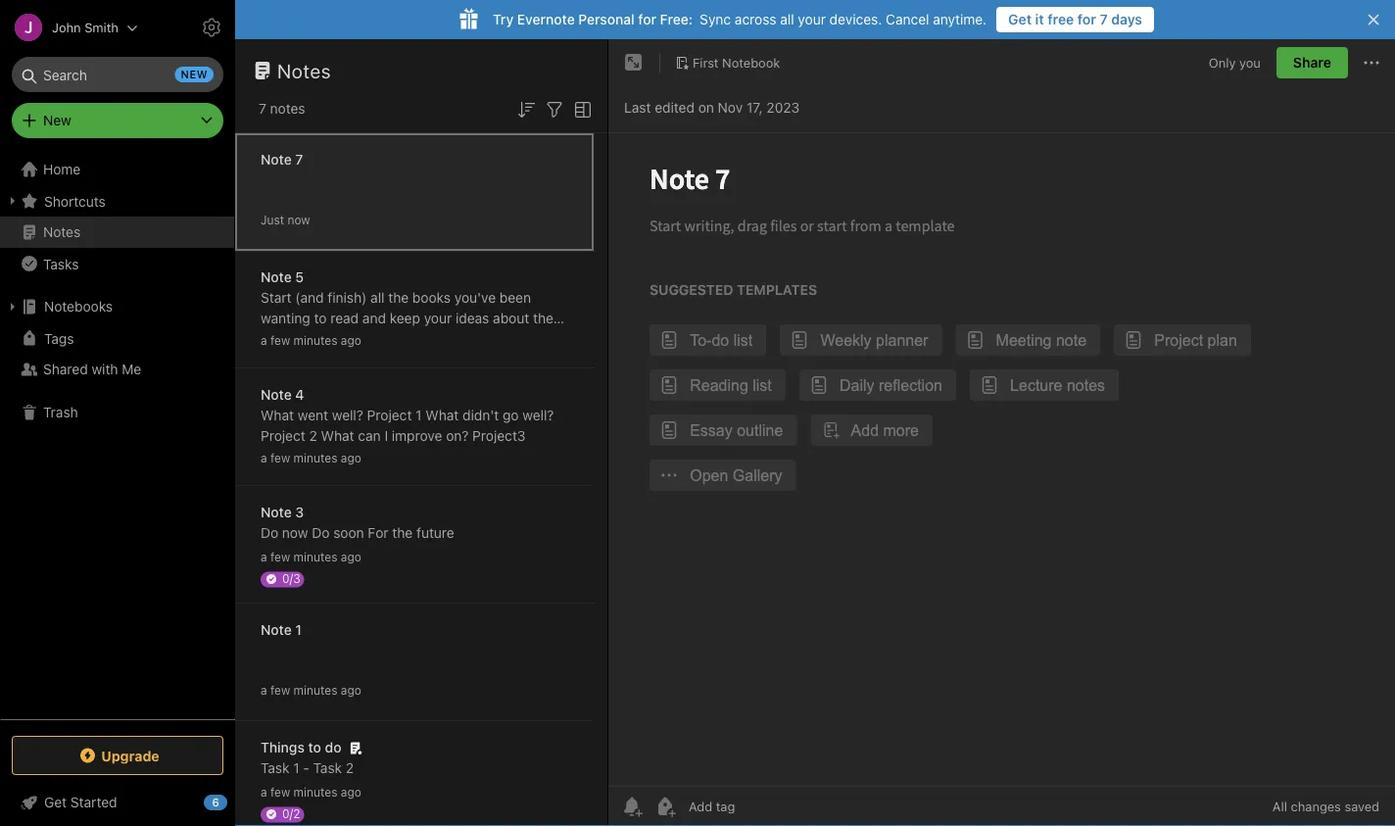 Task type: locate. For each thing, give the bounding box(es) containing it.
the up keep
[[388, 290, 409, 306]]

0 horizontal spatial for
[[639, 11, 657, 27]]

0 horizontal spatial notes
[[43, 224, 81, 240]]

upgrade
[[101, 748, 160, 764]]

note down 7 notes
[[261, 151, 292, 168]]

notes up "notes"
[[277, 59, 331, 82]]

minutes down task 1 - task 2
[[294, 786, 338, 799]]

2 minutes from the top
[[294, 451, 338, 465]]

task
[[261, 760, 290, 776], [313, 760, 342, 776]]

you
[[1240, 55, 1261, 70]]

1 vertical spatial your
[[424, 310, 452, 326]]

1 vertical spatial all
[[371, 290, 385, 306]]

it
[[1036, 11, 1045, 27]]

0 horizontal spatial project
[[261, 428, 306, 444]]

1
[[416, 407, 422, 423], [295, 622, 302, 638], [293, 760, 300, 776]]

1 for note 1
[[295, 622, 302, 638]]

project up 'i'
[[367, 407, 412, 423]]

ago down can
[[341, 451, 362, 465]]

shortcuts button
[[0, 185, 234, 217]]

john
[[52, 20, 81, 35]]

7 left "notes"
[[259, 100, 266, 117]]

a up things at the left
[[261, 684, 267, 697]]

free
[[1048, 11, 1075, 27]]

note
[[261, 151, 292, 168], [261, 269, 292, 285], [261, 387, 292, 403], [261, 504, 292, 521], [261, 622, 292, 638]]

2 down went
[[309, 428, 317, 444]]

ago
[[341, 334, 362, 347], [341, 451, 362, 465], [341, 550, 362, 564], [341, 684, 362, 697], [341, 786, 362, 799]]

minutes down went
[[294, 451, 338, 465]]

0 vertical spatial to
[[314, 310, 327, 326]]

1 horizontal spatial your
[[798, 11, 826, 27]]

0 horizontal spatial what
[[261, 407, 294, 423]]

Help and Learning task checklist field
[[0, 787, 235, 819]]

across
[[735, 11, 777, 27]]

get left started
[[44, 794, 67, 811]]

5 a few minutes ago from the top
[[261, 786, 362, 799]]

1 vertical spatial project
[[261, 428, 306, 444]]

1 horizontal spatial task
[[313, 760, 342, 776]]

get left it
[[1009, 11, 1032, 27]]

0 horizontal spatial get
[[44, 794, 67, 811]]

for for 7
[[1078, 11, 1097, 27]]

1 down "0/3"
[[295, 622, 302, 638]]

now right the just
[[288, 213, 310, 227]]

Note Editor text field
[[609, 133, 1396, 786]]

get for get started
[[44, 794, 67, 811]]

all
[[781, 11, 795, 27], [371, 290, 385, 306], [261, 331, 275, 347]]

5 few from the top
[[271, 786, 290, 799]]

2 inside what went well? project 1 what didn't go well? project 2 what can i improve on? project3
[[309, 428, 317, 444]]

0 vertical spatial 7
[[1100, 11, 1108, 27]]

what up on?
[[426, 407, 459, 423]]

project down went
[[261, 428, 306, 444]]

task 1 - task 2
[[261, 760, 354, 776]]

4 note from the top
[[261, 504, 292, 521]]

your left "devices."
[[798, 11, 826, 27]]

went
[[298, 407, 328, 423]]

0 vertical spatial 2
[[309, 428, 317, 444]]

0 horizontal spatial do
[[261, 525, 279, 541]]

a left in
[[261, 334, 267, 347]]

notes
[[270, 100, 305, 117]]

what left can
[[321, 428, 354, 444]]

tasks button
[[0, 248, 234, 279]]

i
[[385, 428, 388, 444]]

3 note from the top
[[261, 387, 292, 403]]

0 vertical spatial all
[[781, 11, 795, 27]]

ago down the "soon"
[[341, 550, 362, 564]]

get inside help and learning task checklist field
[[44, 794, 67, 811]]

3 minutes from the top
[[294, 550, 338, 564]]

now
[[288, 213, 310, 227], [282, 525, 308, 541]]

add a reminder image
[[620, 795, 644, 819]]

project
[[367, 407, 412, 423], [261, 428, 306, 444]]

all up and
[[371, 290, 385, 306]]

1 horizontal spatial for
[[1078, 11, 1097, 27]]

well? up can
[[332, 407, 364, 423]]

finish)
[[328, 290, 367, 306]]

the inside start (and finish) all the books you've been wanting to read and keep your ideas about them all in one place. tip: if you're reading a physical book, take pictu...
[[388, 290, 409, 306]]

do down the note 3
[[261, 525, 279, 541]]

2 for from the left
[[1078, 11, 1097, 27]]

all left in
[[261, 331, 275, 347]]

last
[[624, 99, 651, 116]]

now down 3 on the left bottom of the page
[[282, 525, 308, 541]]

ago down do
[[341, 786, 362, 799]]

your down books
[[424, 310, 452, 326]]

to
[[314, 310, 327, 326], [308, 740, 321, 756]]

well? right go
[[523, 407, 554, 423]]

minutes up things to do in the bottom left of the page
[[294, 684, 338, 697]]

0 vertical spatial now
[[288, 213, 310, 227]]

get started
[[44, 794, 117, 811]]

2 task from the left
[[313, 760, 342, 776]]

on
[[699, 99, 714, 116]]

for
[[639, 11, 657, 27], [1078, 11, 1097, 27]]

minutes
[[294, 334, 338, 347], [294, 451, 338, 465], [294, 550, 338, 564], [294, 684, 338, 697], [294, 786, 338, 799]]

1 horizontal spatial 2
[[346, 760, 354, 776]]

1 ago from the top
[[341, 334, 362, 347]]

a up the note 3
[[261, 451, 267, 465]]

tasks
[[43, 256, 79, 272]]

note left 3 on the left bottom of the page
[[261, 504, 292, 521]]

1 horizontal spatial get
[[1009, 11, 1032, 27]]

1 vertical spatial notes
[[43, 224, 81, 240]]

1 for from the left
[[639, 11, 657, 27]]

last edited on nov 17, 2023
[[624, 99, 800, 116]]

2 vertical spatial 1
[[293, 760, 300, 776]]

2023
[[767, 99, 800, 116]]

a few minutes ago up things to do in the bottom left of the page
[[261, 684, 362, 697]]

to down the (and
[[314, 310, 327, 326]]

2 a few minutes ago from the top
[[261, 451, 362, 465]]

0 horizontal spatial your
[[424, 310, 452, 326]]

new
[[181, 68, 208, 81]]

notebooks
[[44, 298, 113, 315]]

cancel
[[886, 11, 930, 27]]

1 horizontal spatial do
[[312, 525, 330, 541]]

what
[[261, 407, 294, 423], [426, 407, 459, 423], [321, 428, 354, 444]]

7 down "notes"
[[295, 151, 303, 168]]

improve
[[392, 428, 443, 444]]

1 horizontal spatial 7
[[295, 151, 303, 168]]

a few minutes ago
[[261, 334, 362, 347], [261, 451, 362, 465], [261, 550, 362, 564], [261, 684, 362, 697], [261, 786, 362, 799]]

2 ago from the top
[[341, 451, 362, 465]]

get
[[1009, 11, 1032, 27], [44, 794, 67, 811]]

a few minutes ago down went
[[261, 451, 362, 465]]

0 vertical spatial 1
[[416, 407, 422, 423]]

minutes up "0/3"
[[294, 550, 338, 564]]

1 well? from the left
[[332, 407, 364, 423]]

new search field
[[25, 57, 214, 92]]

0 horizontal spatial 2
[[309, 428, 317, 444]]

note for note 7
[[261, 151, 292, 168]]

soon
[[333, 525, 364, 541]]

task down things at the left
[[261, 760, 290, 776]]

1 note from the top
[[261, 151, 292, 168]]

go
[[503, 407, 519, 423]]

a down about
[[496, 331, 504, 347]]

note window element
[[609, 39, 1396, 826]]

for left free:
[[639, 11, 657, 27]]

notes up tasks
[[43, 224, 81, 240]]

a few minutes ago up take
[[261, 334, 362, 347]]

1 horizontal spatial notes
[[277, 59, 331, 82]]

2 right -
[[346, 760, 354, 776]]

share
[[1294, 54, 1332, 71]]

0 vertical spatial notes
[[277, 59, 331, 82]]

notes inside notes link
[[43, 224, 81, 240]]

physical
[[507, 331, 559, 347]]

add filters image
[[543, 98, 567, 121]]

1 up improve
[[416, 407, 422, 423]]

a
[[496, 331, 504, 347], [261, 334, 267, 347], [261, 451, 267, 465], [261, 550, 267, 564], [261, 684, 267, 697], [261, 786, 267, 799]]

1 vertical spatial now
[[282, 525, 308, 541]]

the right for
[[392, 525, 413, 541]]

for inside button
[[1078, 11, 1097, 27]]

new button
[[12, 103, 223, 138]]

only you
[[1209, 55, 1261, 70]]

1 vertical spatial to
[[308, 740, 321, 756]]

do
[[261, 525, 279, 541], [312, 525, 330, 541]]

1 for task 1 - task 2
[[293, 760, 300, 776]]

about
[[493, 310, 530, 326]]

2 horizontal spatial 7
[[1100, 11, 1108, 27]]

1 horizontal spatial project
[[367, 407, 412, 423]]

take
[[300, 351, 327, 368]]

nov
[[718, 99, 743, 116]]

1 vertical spatial 2
[[346, 760, 354, 776]]

new
[[43, 112, 71, 128]]

them
[[533, 310, 566, 326]]

few up book,
[[271, 334, 290, 347]]

well?
[[332, 407, 364, 423], [523, 407, 554, 423]]

now for do
[[282, 525, 308, 541]]

ago up pictu...
[[341, 334, 362, 347]]

1 horizontal spatial all
[[371, 290, 385, 306]]

ideas
[[456, 310, 489, 326]]

7 inside get it free for 7 days button
[[1100, 11, 1108, 27]]

you're
[[402, 331, 441, 347]]

0 horizontal spatial all
[[261, 331, 275, 347]]

few up "0/3"
[[271, 550, 290, 564]]

few up '0/2'
[[271, 786, 290, 799]]

5 note from the top
[[261, 622, 292, 638]]

do
[[325, 740, 342, 756]]

ago up do
[[341, 684, 362, 697]]

task down do
[[313, 760, 342, 776]]

more actions image
[[1361, 51, 1384, 74]]

saved
[[1345, 799, 1380, 814]]

0 horizontal spatial well?
[[332, 407, 364, 423]]

for right free
[[1078, 11, 1097, 27]]

sync
[[700, 11, 731, 27]]

7 left days
[[1100, 11, 1108, 27]]

what down the note 4 in the left top of the page
[[261, 407, 294, 423]]

note for note 1
[[261, 622, 292, 638]]

note 5
[[261, 269, 304, 285]]

minutes up take
[[294, 334, 338, 347]]

1 vertical spatial 1
[[295, 622, 302, 638]]

notebooks link
[[0, 291, 234, 322]]

tree
[[0, 154, 235, 719]]

1 minutes from the top
[[294, 334, 338, 347]]

note 1
[[261, 622, 302, 638]]

get inside button
[[1009, 11, 1032, 27]]

Add tag field
[[687, 798, 834, 815]]

things
[[261, 740, 305, 756]]

View options field
[[567, 96, 595, 121]]

to left do
[[308, 740, 321, 756]]

settings image
[[200, 16, 223, 39]]

0 vertical spatial the
[[388, 290, 409, 306]]

0 horizontal spatial task
[[261, 760, 290, 776]]

0 horizontal spatial 7
[[259, 100, 266, 117]]

books
[[413, 290, 451, 306]]

wanting
[[261, 310, 310, 326]]

few up things at the left
[[271, 684, 290, 697]]

a inside start (and finish) all the books you've been wanting to read and keep your ideas about them all in one place. tip: if you're reading a physical book, take pictu...
[[496, 331, 504, 347]]

note up start
[[261, 269, 292, 285]]

7
[[1100, 11, 1108, 27], [259, 100, 266, 117], [295, 151, 303, 168]]

all changes saved
[[1273, 799, 1380, 814]]

1 inside what went well? project 1 what didn't go well? project 2 what can i improve on? project3
[[416, 407, 422, 423]]

you've
[[455, 290, 496, 306]]

note left 4
[[261, 387, 292, 403]]

notes link
[[0, 217, 234, 248]]

2
[[309, 428, 317, 444], [346, 760, 354, 776]]

first
[[693, 55, 719, 70]]

all right the across
[[781, 11, 795, 27]]

0/3
[[282, 572, 301, 586]]

2 do from the left
[[312, 525, 330, 541]]

note down "0/3"
[[261, 622, 292, 638]]

a few minutes ago up "0/3"
[[261, 550, 362, 564]]

tree containing home
[[0, 154, 235, 719]]

do left the "soon"
[[312, 525, 330, 541]]

a right click to collapse image
[[261, 786, 267, 799]]

place.
[[321, 331, 359, 347]]

1 horizontal spatial well?
[[523, 407, 554, 423]]

0 vertical spatial get
[[1009, 11, 1032, 27]]

click to collapse image
[[228, 790, 243, 814]]

a few minutes ago down task 1 - task 2
[[261, 786, 362, 799]]

few up the note 3
[[271, 451, 290, 465]]

2 note from the top
[[261, 269, 292, 285]]

1 left -
[[293, 760, 300, 776]]

1 vertical spatial get
[[44, 794, 67, 811]]

future
[[417, 525, 455, 541]]

get for get it free for 7 days
[[1009, 11, 1032, 27]]



Task type: vqa. For each thing, say whether or not it's contained in the screenshot.
2nd Untitled from right
no



Task type: describe. For each thing, give the bounding box(es) containing it.
Add filters field
[[543, 96, 567, 121]]

keep
[[390, 310, 420, 326]]

trash link
[[0, 397, 234, 428]]

tags button
[[0, 322, 234, 354]]

book,
[[261, 351, 296, 368]]

5 ago from the top
[[341, 786, 362, 799]]

Search text field
[[25, 57, 210, 92]]

things to do
[[261, 740, 342, 756]]

shortcuts
[[44, 193, 106, 209]]

note for note 4
[[261, 387, 292, 403]]

home link
[[0, 154, 235, 185]]

upgrade button
[[12, 736, 223, 775]]

for
[[368, 525, 389, 541]]

note for note 5
[[261, 269, 292, 285]]

shared
[[43, 361, 88, 377]]

0 vertical spatial project
[[367, 407, 412, 423]]

smith
[[84, 20, 119, 35]]

4 minutes from the top
[[294, 684, 338, 697]]

4 a few minutes ago from the top
[[261, 684, 362, 697]]

reading
[[445, 331, 493, 347]]

1 do from the left
[[261, 525, 279, 541]]

try evernote personal for free: sync across all your devices. cancel anytime.
[[493, 11, 987, 27]]

me
[[122, 361, 141, 377]]

now for just
[[288, 213, 310, 227]]

note 3
[[261, 504, 304, 521]]

More actions field
[[1361, 47, 1384, 78]]

john smith
[[52, 20, 119, 35]]

start (and finish) all the books you've been wanting to read and keep your ideas about them all in one place. tip: if you're reading a physical book, take pictu...
[[261, 290, 566, 368]]

read
[[331, 310, 359, 326]]

expand notebooks image
[[5, 299, 21, 315]]

share button
[[1277, 47, 1349, 78]]

changes
[[1292, 799, 1342, 814]]

1 a few minutes ago from the top
[[261, 334, 362, 347]]

try
[[493, 11, 514, 27]]

5 minutes from the top
[[294, 786, 338, 799]]

only
[[1209, 55, 1237, 70]]

2 horizontal spatial what
[[426, 407, 459, 423]]

shared with me
[[43, 361, 141, 377]]

0 vertical spatial your
[[798, 11, 826, 27]]

3 ago from the top
[[341, 550, 362, 564]]

what went well? project 1 what didn't go well? project 2 what can i improve on? project3
[[261, 407, 554, 444]]

(and
[[295, 290, 324, 306]]

note 4
[[261, 387, 304, 403]]

been
[[500, 290, 531, 306]]

shared with me link
[[0, 354, 234, 385]]

2 well? from the left
[[523, 407, 554, 423]]

can
[[358, 428, 381, 444]]

1 horizontal spatial what
[[321, 428, 354, 444]]

note for note 3
[[261, 504, 292, 521]]

first notebook button
[[669, 49, 787, 76]]

4 few from the top
[[271, 684, 290, 697]]

do now do soon for the future
[[261, 525, 455, 541]]

personal
[[579, 11, 635, 27]]

days
[[1112, 11, 1143, 27]]

tags
[[44, 330, 74, 346]]

just now
[[261, 213, 310, 227]]

project3
[[473, 428, 526, 444]]

one
[[293, 331, 317, 347]]

3 a few minutes ago from the top
[[261, 550, 362, 564]]

0/2
[[282, 807, 300, 821]]

devices.
[[830, 11, 883, 27]]

1 few from the top
[[271, 334, 290, 347]]

and
[[363, 310, 386, 326]]

anytime.
[[933, 11, 987, 27]]

if
[[390, 331, 398, 347]]

3 few from the top
[[271, 550, 290, 564]]

4 ago from the top
[[341, 684, 362, 697]]

2 vertical spatial all
[[261, 331, 275, 347]]

note 7
[[261, 151, 303, 168]]

get it free for 7 days button
[[997, 7, 1155, 32]]

7 notes
[[259, 100, 305, 117]]

2 horizontal spatial all
[[781, 11, 795, 27]]

4
[[295, 387, 304, 403]]

started
[[70, 794, 117, 811]]

1 vertical spatial the
[[392, 525, 413, 541]]

on?
[[446, 428, 469, 444]]

2 vertical spatial 7
[[295, 151, 303, 168]]

1 task from the left
[[261, 760, 290, 776]]

-
[[303, 760, 310, 776]]

didn't
[[463, 407, 499, 423]]

2 few from the top
[[271, 451, 290, 465]]

add tag image
[[654, 795, 677, 819]]

to inside start (and finish) all the books you've been wanting to read and keep your ideas about them all in one place. tip: if you're reading a physical book, take pictu...
[[314, 310, 327, 326]]

get it free for 7 days
[[1009, 11, 1143, 27]]

evernote
[[517, 11, 575, 27]]

6
[[212, 796, 219, 809]]

edited
[[655, 99, 695, 116]]

3
[[295, 504, 304, 521]]

pictu...
[[331, 351, 374, 368]]

your inside start (and finish) all the books you've been wanting to read and keep your ideas about them all in one place. tip: if you're reading a physical book, take pictu...
[[424, 310, 452, 326]]

start
[[261, 290, 292, 306]]

home
[[43, 161, 81, 177]]

just
[[261, 213, 284, 227]]

a down the note 3
[[261, 550, 267, 564]]

17,
[[747, 99, 763, 116]]

5
[[295, 269, 304, 285]]

1 vertical spatial 7
[[259, 100, 266, 117]]

with
[[92, 361, 118, 377]]

for for free:
[[639, 11, 657, 27]]

Account field
[[0, 8, 138, 47]]

first notebook
[[693, 55, 781, 70]]

expand note image
[[622, 51, 646, 74]]

notebook
[[723, 55, 781, 70]]

in
[[279, 331, 290, 347]]

tip:
[[362, 331, 386, 347]]

Sort options field
[[515, 96, 538, 121]]



